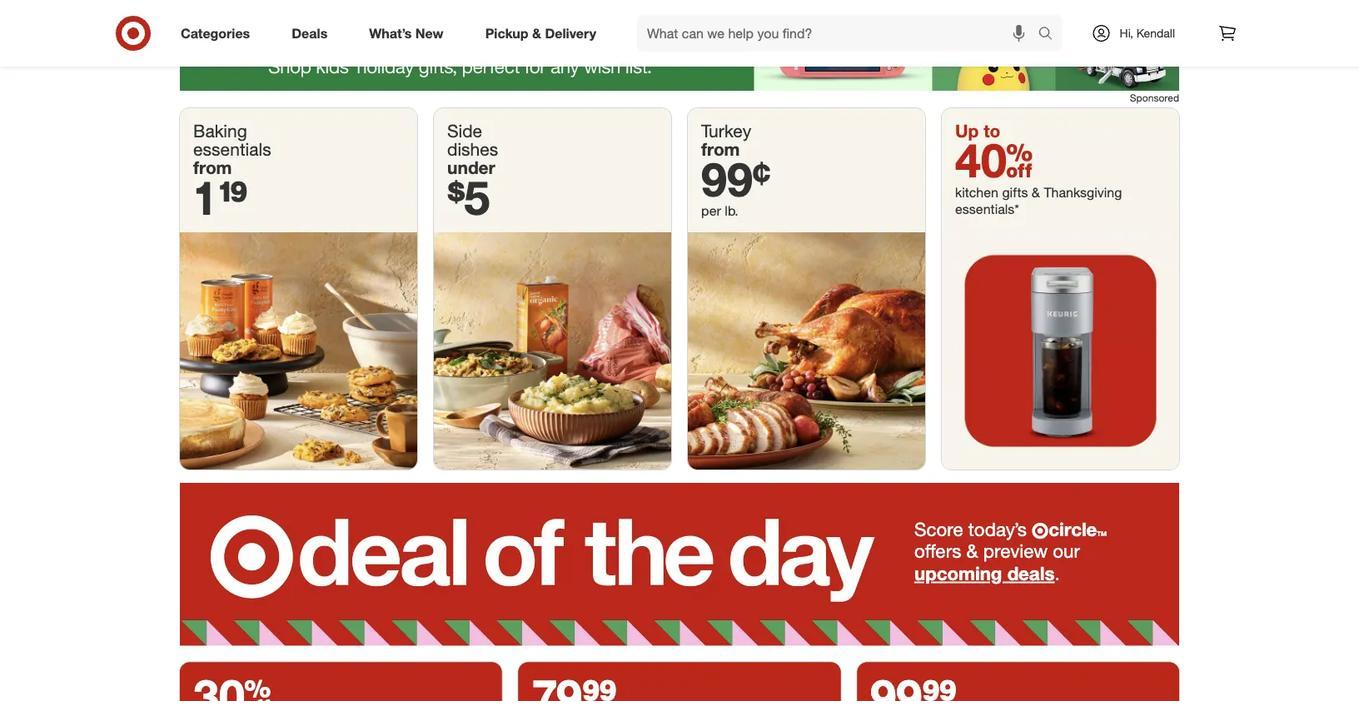 Task type: vqa. For each thing, say whether or not it's contained in the screenshot.
Hollywood,
no



Task type: locate. For each thing, give the bounding box(es) containing it.
kitchen
[[956, 184, 999, 201]]

what's
[[369, 25, 412, 41]]

0 horizontal spatial from
[[193, 157, 232, 178]]

2 vertical spatial &
[[967, 540, 979, 563]]

from
[[702, 139, 740, 160], [193, 157, 232, 178]]

from inside turkey from
[[702, 139, 740, 160]]

search
[[1031, 27, 1071, 43]]

& right pickup in the left top of the page
[[532, 25, 542, 41]]

what's new
[[369, 25, 444, 41]]

2 horizontal spatial &
[[1032, 184, 1041, 201]]

side
[[447, 120, 483, 141]]

score today's ◎ circle tm offers & preview our upcoming deals .
[[915, 518, 1108, 586]]

today's
[[969, 518, 1027, 541]]

0 vertical spatial &
[[532, 25, 542, 41]]

offers
[[915, 540, 962, 563]]

per lb.
[[702, 203, 739, 219]]

40
[[956, 132, 1034, 189]]

&
[[532, 25, 542, 41], [1032, 184, 1041, 201], [967, 540, 979, 563]]

1 vertical spatial &
[[1032, 184, 1041, 201]]

new
[[416, 25, 444, 41]]

under
[[447, 157, 496, 178]]

circle
[[1049, 518, 1098, 541]]

hi,
[[1120, 26, 1134, 40]]

1 19
[[193, 169, 248, 225]]

.
[[1055, 563, 1060, 586]]

1 horizontal spatial &
[[967, 540, 979, 563]]

up to
[[956, 120, 1001, 141]]

up
[[956, 120, 979, 141]]

0 horizontal spatial &
[[532, 25, 542, 41]]

& right gifts
[[1032, 184, 1041, 201]]

19
[[218, 169, 248, 225]]

1 horizontal spatial from
[[702, 139, 740, 160]]

preview
[[984, 540, 1048, 563]]

categories link
[[167, 15, 271, 52]]

kitchen gifts & thanksgiving essentials*
[[956, 184, 1123, 217]]

What can we help you find? suggestions appear below search field
[[637, 15, 1043, 52]]

gifts
[[1003, 184, 1029, 201]]

sponsored
[[1131, 92, 1180, 104]]

tm
[[1098, 530, 1108, 538]]

delivery
[[545, 25, 597, 41]]

turkey from
[[702, 120, 752, 160]]

& right offers
[[967, 540, 979, 563]]



Task type: describe. For each thing, give the bounding box(es) containing it.
from inside baking essentials from
[[193, 157, 232, 178]]

deals link
[[278, 15, 349, 52]]

thanksgiving
[[1044, 184, 1123, 201]]

essentials*
[[956, 201, 1020, 217]]

$5
[[447, 169, 490, 225]]

categories
[[181, 25, 250, 41]]

essentials
[[193, 139, 271, 160]]

& inside score today's ◎ circle tm offers & preview our upcoming deals .
[[967, 540, 979, 563]]

baking
[[193, 120, 247, 141]]

baking essentials from
[[193, 120, 271, 178]]

1
[[193, 169, 218, 225]]

& inside kitchen gifts & thanksgiving essentials*
[[1032, 184, 1041, 201]]

target deal of the day image
[[180, 484, 1180, 646]]

to
[[984, 120, 1001, 141]]

score
[[915, 518, 964, 541]]

◎
[[1033, 521, 1049, 539]]

dishes
[[447, 139, 499, 160]]

99¢
[[702, 150, 771, 207]]

our
[[1054, 540, 1081, 563]]

pickup & delivery
[[486, 25, 597, 41]]

turkey
[[702, 120, 752, 141]]

pickup
[[486, 25, 529, 41]]

side dishes under
[[447, 120, 499, 178]]

& inside pickup & delivery link
[[532, 25, 542, 41]]

kendall
[[1137, 26, 1176, 40]]

pickup & delivery link
[[471, 15, 617, 52]]

per
[[702, 203, 722, 219]]

upcoming
[[915, 563, 1003, 586]]

advertisement region
[[180, 8, 1180, 91]]

lb.
[[725, 203, 739, 219]]

what's new link
[[355, 15, 465, 52]]

hi, kendall
[[1120, 26, 1176, 40]]

deals
[[292, 25, 328, 41]]

search button
[[1031, 15, 1071, 55]]

deals
[[1008, 563, 1055, 586]]



